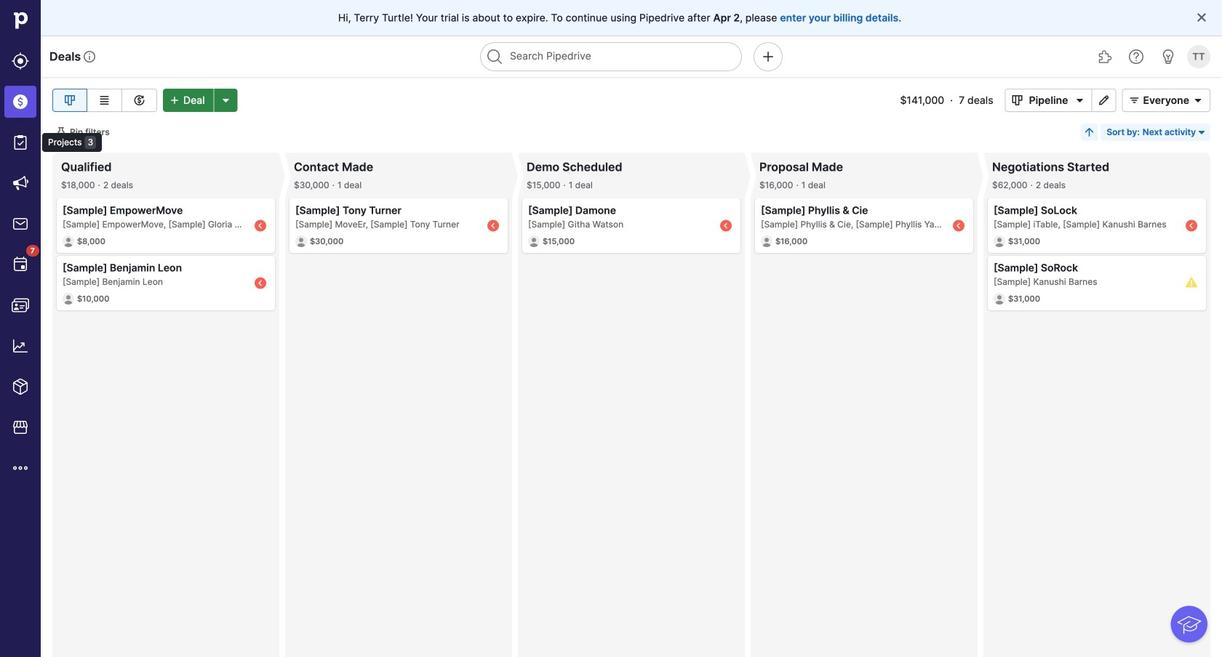 Task type: locate. For each thing, give the bounding box(es) containing it.
color primary image
[[55, 127, 67, 138], [1196, 127, 1208, 138]]

color undefined image
[[12, 256, 29, 274]]

contacts image
[[12, 297, 29, 314]]

knowledge center bot, also known as kc bot is an onboarding assistant that allows you to see the list of onboarding items in one place for quick and easy reference. this improves your in-app experience. image
[[1171, 606, 1208, 643]]

more image
[[12, 460, 29, 477]]

color primary image
[[1196, 12, 1208, 23], [1009, 95, 1026, 106], [1071, 95, 1089, 106], [1126, 95, 1144, 106], [1190, 95, 1207, 106]]

sales inbox image
[[12, 215, 29, 233]]

quick help image
[[1128, 48, 1145, 65]]

deals image
[[12, 93, 29, 111]]

info image
[[84, 51, 95, 63]]

home image
[[9, 9, 31, 31]]

menu
[[0, 0, 102, 658]]

marketplace image
[[12, 419, 29, 437]]

forecast image
[[131, 92, 148, 109]]

0 horizontal spatial color primary image
[[55, 127, 67, 138]]

campaigns image
[[12, 175, 29, 192]]

quick add image
[[760, 48, 777, 65]]

1 horizontal spatial color primary image
[[1196, 127, 1208, 138]]

insights image
[[12, 338, 29, 355]]

color primary inverted image
[[166, 95, 183, 106]]

sales assistant image
[[1160, 48, 1177, 65]]

menu item
[[0, 81, 41, 122]]

add deal options image
[[217, 95, 235, 106]]



Task type: describe. For each thing, give the bounding box(es) containing it.
projects image
[[12, 134, 29, 151]]

products image
[[12, 378, 29, 396]]

1 color primary image from the left
[[55, 127, 67, 138]]

Search Pipedrive field
[[480, 42, 742, 71]]

leads image
[[12, 52, 29, 70]]

change order image
[[1084, 127, 1095, 138]]

add deal element
[[163, 89, 238, 112]]

edit pipeline image
[[1095, 95, 1113, 106]]

list image
[[96, 92, 113, 109]]

2 color primary image from the left
[[1196, 127, 1208, 138]]

pipeline image
[[61, 92, 79, 109]]



Task type: vqa. For each thing, say whether or not it's contained in the screenshot.
left color primary icon
yes



